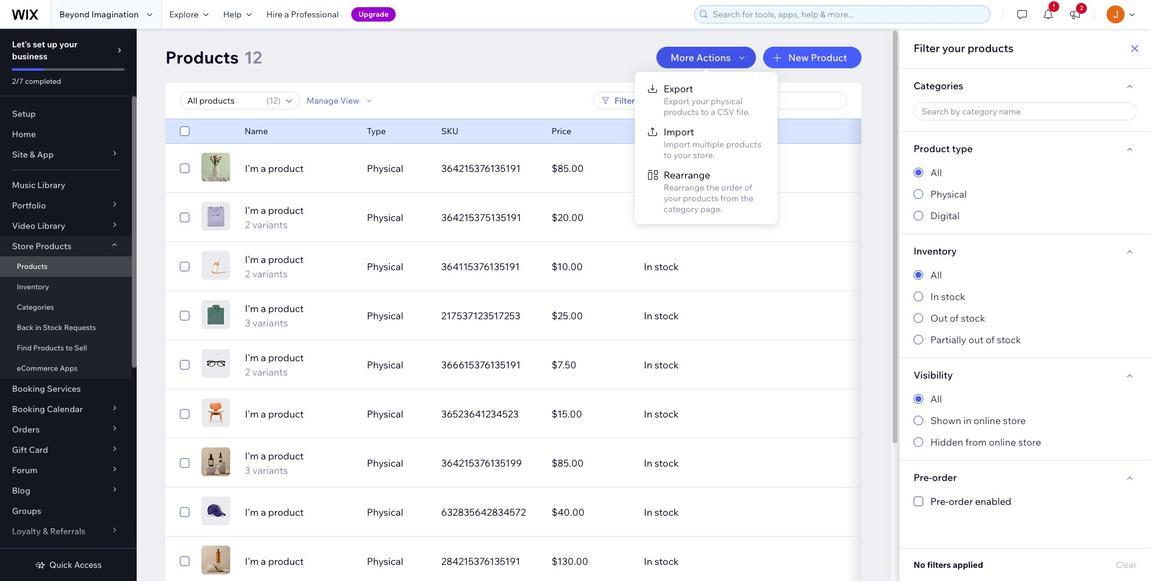Task type: describe. For each thing, give the bounding box(es) containing it.
pre- for pre-order
[[914, 472, 933, 484]]

in stock link for 364215375135191
[[637, 203, 812, 232]]

back in stock requests link
[[0, 318, 132, 338]]

in stock link for 36523641234523
[[637, 400, 812, 429]]

Pre-order enabled checkbox
[[914, 495, 1137, 509]]

product inside "new product" dropdown button
[[811, 52, 848, 64]]

2/7 completed
[[12, 77, 61, 86]]

from inside option group
[[966, 437, 987, 449]]

in stock for 364215375135191
[[644, 212, 679, 224]]

order for pre-order enabled
[[949, 496, 974, 508]]

sidebar element
[[0, 29, 137, 582]]

hire
[[266, 9, 283, 20]]

1 rearrange from the top
[[664, 169, 711, 181]]

5 product from the top
[[268, 352, 304, 364]]

booking for booking calendar
[[12, 404, 45, 415]]

portfolio button
[[0, 196, 132, 216]]

sale
[[44, 547, 62, 558]]

$85.00 link for 364215376135191
[[545, 154, 637, 183]]

all for shown in online store
[[931, 394, 943, 406]]

filter for filter
[[615, 95, 635, 106]]

find products to sell link
[[0, 338, 132, 359]]

all for physical
[[931, 167, 943, 179]]

4 i'm from the top
[[245, 303, 258, 315]]

in for online
[[964, 415, 972, 427]]

filter for filter your products
[[914, 41, 940, 55]]

all for in stock
[[931, 269, 943, 281]]

i'm a product for 36523641234523
[[245, 409, 304, 421]]

services
[[47, 384, 81, 395]]

store for hidden from online store
[[1019, 437, 1042, 449]]

in for 366615376135191
[[644, 359, 653, 371]]

sell
[[74, 344, 87, 353]]

new product button
[[764, 47, 862, 68]]

products down explore at the top of page
[[166, 47, 239, 68]]

364215376135199 link
[[434, 449, 545, 478]]

in for 364215376135191
[[644, 163, 653, 175]]

booking for booking services
[[12, 384, 45, 395]]

help button
[[216, 0, 259, 29]]

physical link for 364215376135191
[[360, 154, 434, 183]]

physical link for 36523641234523
[[360, 400, 434, 429]]

364215376135191 link
[[434, 154, 545, 183]]

page.
[[701, 204, 723, 215]]

stock for 284215376135191
[[655, 556, 679, 568]]

i'm a product link for 36523641234523
[[238, 407, 360, 422]]

physical for 366615376135191
[[367, 359, 404, 371]]

visibility
[[914, 370, 953, 382]]

i'm a product link for 364215376135191
[[238, 161, 360, 176]]

products 12
[[166, 47, 262, 68]]

inventory link
[[0, 277, 132, 298]]

stock for 36523641234523
[[655, 409, 679, 421]]

1 i'm from the top
[[245, 163, 258, 175]]

manage
[[307, 95, 339, 106]]

out
[[931, 313, 948, 325]]

more
[[671, 52, 695, 64]]

products up ecommerce apps at the bottom of the page
[[33, 344, 64, 353]]

menu containing export
[[635, 78, 778, 218]]

site & app
[[12, 149, 54, 160]]

upgrade button
[[352, 7, 396, 22]]

in stock link for 364215376135199
[[637, 449, 812, 478]]

2/7
[[12, 77, 23, 86]]

variants for 364215375135191
[[252, 219, 288, 231]]

$85.00 for 364215376135191
[[552, 163, 584, 175]]

$40.00 link
[[545, 499, 637, 527]]

physical link for 364115376135191
[[360, 253, 434, 281]]

12 for products 12
[[244, 47, 262, 68]]

your inside import import multiple products to your store.
[[674, 150, 692, 161]]

store.
[[693, 150, 715, 161]]

3 for 364215376135199
[[245, 465, 250, 477]]

your inside rearrange rearrange the order of your products from the category page.
[[664, 193, 682, 204]]

Search for tools, apps, help & more... field
[[710, 6, 987, 23]]

video library
[[12, 221, 65, 232]]

completed
[[25, 77, 61, 86]]

0 horizontal spatial the
[[707, 182, 720, 193]]

stock for 366615376135191
[[655, 359, 679, 371]]

i'm a product for 364215376135191
[[245, 163, 304, 175]]

to inside export export your physical products to a csv file.
[[701, 107, 709, 118]]

card
[[29, 445, 48, 456]]

back
[[17, 323, 34, 332]]

7 product from the top
[[268, 451, 304, 463]]

import import multiple products to your store.
[[664, 126, 762, 161]]

products inside rearrange rearrange the order of your products from the category page.
[[683, 193, 719, 204]]

hire a professional link
[[259, 0, 346, 29]]

$10.00 link
[[545, 253, 637, 281]]

& for site
[[30, 149, 35, 160]]

$130.00 link
[[545, 548, 637, 577]]

in stock inside option group
[[931, 291, 966, 303]]

more actions button
[[657, 47, 756, 68]]

2 for 366615376135191
[[245, 367, 250, 379]]

in stock for 36523641234523
[[644, 409, 679, 421]]

variants for 366615376135191
[[252, 367, 288, 379]]

in stock for 364115376135191
[[644, 261, 679, 273]]

$20.00 link
[[545, 203, 637, 232]]

video library button
[[0, 216, 132, 236]]

library for music library
[[37, 180, 65, 191]]

i'm a product link for 284215376135191
[[238, 555, 360, 569]]

store products button
[[0, 236, 132, 257]]

loyalty
[[12, 527, 41, 538]]

7 i'm from the top
[[245, 451, 258, 463]]

217537123517253 link
[[434, 302, 545, 331]]

booking services link
[[0, 379, 132, 400]]

booking calendar
[[12, 404, 83, 415]]

2 for 364215375135191
[[245, 219, 250, 231]]

products down store
[[17, 262, 48, 271]]

loyalty & referrals button
[[0, 522, 132, 542]]

music library link
[[0, 175, 132, 196]]

284215376135191 link
[[434, 548, 545, 577]]

of inside rearrange rearrange the order of your products from the category page.
[[745, 182, 753, 193]]

in stock link for 632835642834572
[[637, 499, 812, 527]]

physical for 284215376135191
[[367, 556, 404, 568]]

$85.00 for 364215376135199
[[552, 458, 584, 470]]

blog button
[[0, 481, 132, 502]]

$85.00 link for 364215376135199
[[545, 449, 637, 478]]

2 i'm from the top
[[245, 205, 258, 217]]

physical for 217537123517253
[[367, 310, 404, 322]]

option group for product type
[[914, 166, 1137, 223]]

8 product from the top
[[268, 507, 304, 519]]

more actions
[[671, 52, 731, 64]]

physical link for 217537123517253
[[360, 302, 434, 331]]

applied
[[953, 560, 984, 571]]

stock for 364215376135191
[[655, 163, 679, 175]]

home
[[12, 129, 36, 140]]

in for 364115376135191
[[644, 261, 653, 273]]

store products
[[12, 241, 71, 252]]

point of sale link
[[0, 542, 132, 563]]

physical link for 364215375135191
[[360, 203, 434, 232]]

enabled
[[976, 496, 1012, 508]]

sku
[[442, 126, 459, 137]]

in stock for 632835642834572
[[644, 507, 679, 519]]

store
[[12, 241, 34, 252]]

in stock for 284215376135191
[[644, 556, 679, 568]]

3 for 217537123517253
[[245, 317, 250, 329]]

app
[[37, 149, 54, 160]]

3 i'm from the top
[[245, 254, 258, 266]]

setup
[[12, 109, 36, 119]]

hidden
[[931, 437, 964, 449]]

online for in
[[974, 415, 1002, 427]]

type
[[367, 126, 386, 137]]

0 vertical spatial categories
[[914, 80, 964, 92]]

$7.50 link
[[545, 351, 637, 380]]

in for 364215375135191
[[644, 212, 653, 224]]

partially out of stock
[[931, 334, 1022, 346]]

online for from
[[989, 437, 1017, 449]]

portfolio
[[12, 200, 46, 211]]

orders
[[12, 425, 40, 436]]

1 import from the top
[[664, 126, 695, 138]]

physical link for 284215376135191
[[360, 548, 434, 577]]

option group for visibility
[[914, 392, 1137, 450]]

9 i'm from the top
[[245, 556, 258, 568]]

categories inside sidebar element
[[17, 303, 54, 312]]

2 button
[[1062, 0, 1089, 29]]

groups link
[[0, 502, 132, 522]]

1 export from the top
[[664, 83, 694, 95]]

type
[[953, 143, 973, 155]]

in for 36523641234523
[[644, 409, 653, 421]]

12 for ( 12 )
[[269, 95, 278, 106]]

price
[[552, 126, 572, 137]]

stock
[[43, 323, 63, 332]]

explore
[[169, 9, 199, 20]]

i'm a product 3 variants for 364215376135199
[[245, 451, 304, 477]]

music
[[12, 180, 36, 191]]

& for loyalty
[[43, 527, 48, 538]]

quick access button
[[35, 560, 102, 571]]

Search by category name field
[[918, 103, 1133, 120]]

set
[[33, 39, 45, 50]]

business
[[12, 51, 48, 62]]

$25.00
[[552, 310, 583, 322]]

i'm a product link for 632835642834572
[[238, 506, 360, 520]]



Task type: locate. For each thing, give the bounding box(es) containing it.
in for 632835642834572
[[644, 507, 653, 519]]

pre- inside checkbox
[[931, 496, 949, 508]]

1 vertical spatial to
[[664, 150, 672, 161]]

new
[[789, 52, 809, 64]]

in stock link for 366615376135191
[[637, 351, 812, 380]]

categories
[[914, 80, 964, 92], [17, 303, 54, 312]]

rearrange
[[664, 169, 711, 181], [664, 182, 705, 193]]

physical link for 366615376135191
[[360, 351, 434, 380]]

1 library from the top
[[37, 180, 65, 191]]

2 i'm a product link from the top
[[238, 407, 360, 422]]

a inside export export your physical products to a csv file.
[[711, 107, 716, 118]]

in stock link
[[637, 154, 812, 183], [637, 203, 812, 232], [637, 253, 812, 281], [637, 302, 812, 331], [637, 351, 812, 380], [637, 400, 812, 429], [637, 449, 812, 478], [637, 499, 812, 527], [637, 548, 812, 577]]

0 vertical spatial &
[[30, 149, 35, 160]]

in for 364215376135199
[[644, 458, 653, 470]]

0 vertical spatial filter
[[914, 41, 940, 55]]

menu
[[635, 78, 778, 218]]

2 vertical spatial to
[[66, 344, 73, 353]]

3 i'm a product link from the top
[[238, 506, 360, 520]]

36523641234523 link
[[434, 400, 545, 429]]

1 vertical spatial filter
[[615, 95, 635, 106]]

i'm a product 2 variants for 364215375135191
[[245, 205, 304, 231]]

hire a professional
[[266, 9, 339, 20]]

1 vertical spatial from
[[966, 437, 987, 449]]

& inside 'dropdown button'
[[30, 149, 35, 160]]

12 down the help button
[[244, 47, 262, 68]]

i'm a product 3 variants for 217537123517253
[[245, 303, 304, 329]]

0 horizontal spatial 12
[[244, 47, 262, 68]]

3 i'm a product 2 variants from the top
[[245, 352, 304, 379]]

1 vertical spatial library
[[37, 221, 65, 232]]

booking inside 'popup button'
[[12, 404, 45, 415]]

stock for 632835642834572
[[655, 507, 679, 519]]

forum button
[[0, 461, 132, 481]]

2 i'm a product from the top
[[245, 409, 304, 421]]

store down shown in online store in the right bottom of the page
[[1019, 437, 1042, 449]]

i'm a product for 284215376135191
[[245, 556, 304, 568]]

order inside rearrange rearrange the order of your products from the category page.
[[722, 182, 743, 193]]

export
[[664, 83, 694, 95], [664, 96, 690, 107]]

(
[[267, 95, 269, 106]]

in
[[644, 163, 653, 175], [644, 212, 653, 224], [644, 261, 653, 273], [931, 291, 940, 303], [644, 310, 653, 322], [644, 359, 653, 371], [644, 409, 653, 421], [644, 458, 653, 470], [644, 507, 653, 519], [644, 556, 653, 568]]

all up out
[[931, 269, 943, 281]]

1 vertical spatial &
[[43, 527, 48, 538]]

from inside rearrange rearrange the order of your products from the category page.
[[721, 193, 739, 204]]

2 physical link from the top
[[360, 203, 434, 232]]

imagination
[[91, 9, 139, 20]]

4 physical link from the top
[[360, 302, 434, 331]]

0 vertical spatial order
[[722, 182, 743, 193]]

in stock link for 284215376135191
[[637, 548, 812, 577]]

categories up back
[[17, 303, 54, 312]]

1 vertical spatial option group
[[914, 268, 1137, 347]]

1 vertical spatial store
[[1019, 437, 1042, 449]]

export export your physical products to a csv file.
[[664, 83, 751, 118]]

in stock link for 364215376135191
[[637, 154, 812, 183]]

in stock for 217537123517253
[[644, 310, 679, 322]]

1 product from the top
[[268, 163, 304, 175]]

find
[[17, 344, 32, 353]]

2 vertical spatial i'm a product 2 variants
[[245, 352, 304, 379]]

name
[[245, 126, 268, 137]]

order up page.
[[722, 182, 743, 193]]

1 horizontal spatial product
[[914, 143, 951, 155]]

1 vertical spatial in
[[964, 415, 972, 427]]

1 in stock link from the top
[[637, 154, 812, 183]]

referrals
[[50, 527, 86, 538]]

in inside sidebar element
[[35, 323, 41, 332]]

stock for 217537123517253
[[655, 310, 679, 322]]

option group for inventory
[[914, 268, 1137, 347]]

variants for 364115376135191
[[252, 268, 288, 280]]

to left the sell
[[66, 344, 73, 353]]

groups
[[12, 506, 41, 517]]

1 i'm a product from the top
[[245, 163, 304, 175]]

None checkbox
[[180, 124, 190, 139], [180, 161, 190, 176], [180, 211, 190, 225], [180, 260, 190, 274], [180, 309, 190, 323], [180, 358, 190, 373], [180, 407, 190, 422], [180, 457, 190, 471], [180, 124, 190, 139], [180, 161, 190, 176], [180, 211, 190, 225], [180, 260, 190, 274], [180, 309, 190, 323], [180, 358, 190, 373], [180, 407, 190, 422], [180, 457, 190, 471]]

1 variants from the top
[[252, 219, 288, 231]]

booking down ecommerce
[[12, 384, 45, 395]]

2 i'm a product 2 variants from the top
[[245, 254, 304, 280]]

quick access
[[49, 560, 102, 571]]

orders button
[[0, 420, 132, 440]]

i'm a product 2 variants for 366615376135191
[[245, 352, 304, 379]]

physical link for 364215376135199
[[360, 449, 434, 478]]

1 vertical spatial import
[[664, 139, 691, 150]]

all up shown
[[931, 394, 943, 406]]

2 3 from the top
[[245, 465, 250, 477]]

apps
[[60, 364, 78, 373]]

0 horizontal spatial categories
[[17, 303, 54, 312]]

0 vertical spatial inventory
[[644, 126, 681, 137]]

2 vertical spatial order
[[949, 496, 974, 508]]

1 all from the top
[[931, 167, 943, 179]]

manage view button
[[307, 95, 374, 106]]

( 12 )
[[267, 95, 281, 106]]

2 $85.00 link from the top
[[545, 449, 637, 478]]

your inside let's set up your business
[[59, 39, 78, 50]]

in right shown
[[964, 415, 972, 427]]

physical for 36523641234523
[[367, 409, 404, 421]]

online up hidden from online store
[[974, 415, 1002, 427]]

$15.00 link
[[545, 400, 637, 429]]

import up multiple
[[664, 126, 695, 138]]

2 vertical spatial all
[[931, 394, 943, 406]]

2 i'm a product 3 variants from the top
[[245, 451, 304, 477]]

3 product from the top
[[268, 254, 304, 266]]

1 vertical spatial pre-
[[931, 496, 949, 508]]

digital
[[931, 210, 960, 222]]

0 vertical spatial library
[[37, 180, 65, 191]]

2 option group from the top
[[914, 268, 1137, 347]]

1 $85.00 link from the top
[[545, 154, 637, 183]]

$10.00
[[552, 261, 583, 273]]

0 horizontal spatial &
[[30, 149, 35, 160]]

partially
[[931, 334, 967, 346]]

in stock link for 364115376135191
[[637, 253, 812, 281]]

12 left manage
[[269, 95, 278, 106]]

order left "enabled"
[[949, 496, 974, 508]]

product left type
[[914, 143, 951, 155]]

364215376135199
[[442, 458, 522, 470]]

in stock for 366615376135191
[[644, 359, 679, 371]]

8 i'm from the top
[[245, 507, 258, 519]]

of
[[745, 182, 753, 193], [950, 313, 959, 325], [986, 334, 995, 346], [34, 547, 43, 558]]

product type
[[914, 143, 973, 155]]

physical for 364215376135199
[[367, 458, 404, 470]]

rearrange up category
[[664, 182, 705, 193]]

3 all from the top
[[931, 394, 943, 406]]

1 horizontal spatial inventory
[[644, 126, 681, 137]]

back in stock requests
[[17, 323, 96, 332]]

0 vertical spatial booking
[[12, 384, 45, 395]]

)
[[278, 95, 281, 106]]

0 vertical spatial pre-
[[914, 472, 933, 484]]

shown
[[931, 415, 962, 427]]

out of stock
[[931, 313, 986, 325]]

all
[[931, 167, 943, 179], [931, 269, 943, 281], [931, 394, 943, 406]]

0 horizontal spatial from
[[721, 193, 739, 204]]

in stock for 364215376135199
[[644, 458, 679, 470]]

0 vertical spatial $85.00 link
[[545, 154, 637, 183]]

order inside checkbox
[[949, 496, 974, 508]]

booking
[[12, 384, 45, 395], [12, 404, 45, 415]]

0 vertical spatial in
[[35, 323, 41, 332]]

5 i'm from the top
[[245, 352, 258, 364]]

booking up orders
[[12, 404, 45, 415]]

library up portfolio 'popup button'
[[37, 180, 65, 191]]

beyond imagination
[[59, 9, 139, 20]]

in stock link for 217537123517253
[[637, 302, 812, 331]]

all down the product type
[[931, 167, 943, 179]]

Search... field
[[719, 92, 843, 109]]

2 for 364115376135191
[[245, 268, 250, 280]]

0 vertical spatial online
[[974, 415, 1002, 427]]

9 in stock link from the top
[[637, 548, 812, 577]]

physical for 364115376135191
[[367, 261, 404, 273]]

6 in stock link from the top
[[637, 400, 812, 429]]

physical for 364215376135191
[[367, 163, 404, 175]]

inventory inside sidebar element
[[17, 283, 49, 292]]

217537123517253
[[442, 310, 521, 322]]

physical inside option group
[[931, 188, 968, 200]]

filter your products
[[914, 41, 1014, 55]]

1 horizontal spatial 12
[[269, 95, 278, 106]]

1 physical link from the top
[[360, 154, 434, 183]]

7 in stock link from the top
[[637, 449, 812, 478]]

1 $85.00 from the top
[[552, 163, 584, 175]]

2 vertical spatial option group
[[914, 392, 1137, 450]]

pre- down the pre-order
[[931, 496, 949, 508]]

products inside import import multiple products to your store.
[[727, 139, 762, 150]]

8 physical link from the top
[[360, 499, 434, 527]]

point
[[12, 547, 33, 558]]

2 product from the top
[[268, 205, 304, 217]]

0 horizontal spatial inventory
[[17, 283, 49, 292]]

0 vertical spatial import
[[664, 126, 695, 138]]

stock for 364215375135191
[[655, 212, 679, 224]]

1 horizontal spatial filter
[[914, 41, 940, 55]]

pre- down hidden
[[914, 472, 933, 484]]

1 option group from the top
[[914, 166, 1137, 223]]

3 physical link from the top
[[360, 253, 434, 281]]

i'm a product 2 variants for 364115376135191
[[245, 254, 304, 280]]

in for stock
[[35, 323, 41, 332]]

manage view
[[307, 95, 360, 106]]

36523641234523
[[442, 409, 519, 421]]

$85.00 link down price
[[545, 154, 637, 183]]

1 vertical spatial product
[[914, 143, 951, 155]]

0 vertical spatial product
[[811, 52, 848, 64]]

library up "store products"
[[37, 221, 65, 232]]

1 i'm a product link from the top
[[238, 161, 360, 176]]

i'm a product for 632835642834572
[[245, 507, 304, 519]]

0 vertical spatial i'm a product 3 variants
[[245, 303, 304, 329]]

to inside import import multiple products to your store.
[[664, 150, 672, 161]]

1 horizontal spatial the
[[741, 193, 754, 204]]

filters
[[928, 560, 952, 571]]

2 inside button
[[1081, 4, 1084, 12]]

option group
[[914, 166, 1137, 223], [914, 268, 1137, 347], [914, 392, 1137, 450]]

366615376135191 link
[[434, 351, 545, 380]]

store for shown in online store
[[1004, 415, 1027, 427]]

1 vertical spatial inventory
[[914, 245, 957, 257]]

3 variants from the top
[[252, 317, 288, 329]]

5 variants from the top
[[252, 465, 288, 477]]

1 vertical spatial export
[[664, 96, 690, 107]]

1 vertical spatial booking
[[12, 404, 45, 415]]

let's set up your business
[[12, 39, 78, 62]]

3 in stock link from the top
[[637, 253, 812, 281]]

shown in online store
[[931, 415, 1027, 427]]

5 in stock link from the top
[[637, 351, 812, 380]]

632835642834572 link
[[434, 499, 545, 527]]

access
[[74, 560, 102, 571]]

0 vertical spatial $85.00
[[552, 163, 584, 175]]

2 horizontal spatial inventory
[[914, 245, 957, 257]]

stock for 364115376135191
[[655, 261, 679, 273]]

out
[[969, 334, 984, 346]]

4 in stock link from the top
[[637, 302, 812, 331]]

1 horizontal spatial to
[[664, 150, 672, 161]]

5 physical link from the top
[[360, 351, 434, 380]]

video
[[12, 221, 35, 232]]

6 i'm from the top
[[245, 409, 258, 421]]

filter inside button
[[615, 95, 635, 106]]

variants for 364215376135199
[[252, 465, 288, 477]]

4 variants from the top
[[252, 367, 288, 379]]

gift
[[12, 445, 27, 456]]

from down shown in online store in the right bottom of the page
[[966, 437, 987, 449]]

1 horizontal spatial from
[[966, 437, 987, 449]]

multiple
[[693, 139, 725, 150]]

1 vertical spatial categories
[[17, 303, 54, 312]]

1 3 from the top
[[245, 317, 250, 329]]

& right loyalty
[[43, 527, 48, 538]]

9 product from the top
[[268, 556, 304, 568]]

1 vertical spatial i'm a product 2 variants
[[245, 254, 304, 280]]

pre- for pre-order enabled
[[931, 496, 949, 508]]

inventory down products link
[[17, 283, 49, 292]]

0 vertical spatial rearrange
[[664, 169, 711, 181]]

7 physical link from the top
[[360, 449, 434, 478]]

the up page.
[[707, 182, 720, 193]]

0 horizontal spatial to
[[66, 344, 73, 353]]

let's
[[12, 39, 31, 50]]

rearrange down store.
[[664, 169, 711, 181]]

1 vertical spatial i'm a product 3 variants
[[245, 451, 304, 477]]

in for 217537123517253
[[644, 310, 653, 322]]

1 vertical spatial 3
[[245, 465, 250, 477]]

the right page.
[[741, 193, 754, 204]]

$85.00
[[552, 163, 584, 175], [552, 458, 584, 470]]

Unsaved view field
[[184, 92, 263, 109]]

to left csv
[[701, 107, 709, 118]]

6 physical link from the top
[[360, 400, 434, 429]]

4 i'm a product link from the top
[[238, 555, 360, 569]]

8 in stock link from the top
[[637, 499, 812, 527]]

1 horizontal spatial in
[[964, 415, 972, 427]]

of inside sidebar element
[[34, 547, 43, 558]]

stock
[[655, 163, 679, 175], [655, 212, 679, 224], [655, 261, 679, 273], [942, 291, 966, 303], [655, 310, 679, 322], [962, 313, 986, 325], [997, 334, 1022, 346], [655, 359, 679, 371], [655, 409, 679, 421], [655, 458, 679, 470], [655, 507, 679, 519], [655, 556, 679, 568]]

0 vertical spatial 3
[[245, 317, 250, 329]]

1 horizontal spatial &
[[43, 527, 48, 538]]

library for video library
[[37, 221, 65, 232]]

inventory down the digital
[[914, 245, 957, 257]]

actions
[[697, 52, 731, 64]]

store
[[1004, 415, 1027, 427], [1019, 437, 1042, 449]]

0 vertical spatial 12
[[244, 47, 262, 68]]

$85.00 up $40.00
[[552, 458, 584, 470]]

$85.00 link up $40.00 link
[[545, 449, 637, 478]]

beyond
[[59, 9, 90, 20]]

2 booking from the top
[[12, 404, 45, 415]]

in stock for 364215376135191
[[644, 163, 679, 175]]

0 vertical spatial all
[[931, 167, 943, 179]]

4 product from the top
[[268, 303, 304, 315]]

your
[[59, 39, 78, 50], [943, 41, 966, 55], [692, 96, 709, 107], [674, 150, 692, 161], [664, 193, 682, 204]]

online down shown in online store in the right bottom of the page
[[989, 437, 1017, 449]]

import left store.
[[664, 139, 691, 150]]

364215376135191
[[442, 163, 521, 175]]

in
[[35, 323, 41, 332], [964, 415, 972, 427]]

0 horizontal spatial filter
[[615, 95, 635, 106]]

0 horizontal spatial product
[[811, 52, 848, 64]]

order down hidden
[[933, 472, 957, 484]]

in for 284215376135191
[[644, 556, 653, 568]]

$7.50
[[552, 359, 577, 371]]

1 vertical spatial rearrange
[[664, 182, 705, 193]]

from
[[721, 193, 739, 204], [966, 437, 987, 449]]

& inside popup button
[[43, 527, 48, 538]]

0 vertical spatial option group
[[914, 166, 1137, 223]]

1 i'm a product 3 variants from the top
[[245, 303, 304, 329]]

$130.00
[[552, 556, 589, 568]]

364115376135191
[[442, 261, 520, 273]]

2 library from the top
[[37, 221, 65, 232]]

1 vertical spatial all
[[931, 269, 943, 281]]

1 vertical spatial $85.00 link
[[545, 449, 637, 478]]

library inside dropdown button
[[37, 221, 65, 232]]

2 all from the top
[[931, 269, 943, 281]]

products down video library dropdown button
[[36, 241, 71, 252]]

0 vertical spatial to
[[701, 107, 709, 118]]

inventory down filter button
[[644, 126, 681, 137]]

pre-
[[914, 472, 933, 484], [931, 496, 949, 508]]

up
[[47, 39, 57, 50]]

& right the site
[[30, 149, 35, 160]]

order for pre-order
[[933, 472, 957, 484]]

products inside export export your physical products to a csv file.
[[664, 107, 699, 118]]

to left store.
[[664, 150, 672, 161]]

2 horizontal spatial to
[[701, 107, 709, 118]]

physical link for 632835642834572
[[360, 499, 434, 527]]

2 import from the top
[[664, 139, 691, 150]]

0 horizontal spatial in
[[35, 323, 41, 332]]

1 vertical spatial $85.00
[[552, 458, 584, 470]]

1 booking from the top
[[12, 384, 45, 395]]

categories down filter your products
[[914, 80, 964, 92]]

1 horizontal spatial categories
[[914, 80, 964, 92]]

2 rearrange from the top
[[664, 182, 705, 193]]

3 i'm a product from the top
[[245, 507, 304, 519]]

$85.00 down price
[[552, 163, 584, 175]]

0 vertical spatial store
[[1004, 415, 1027, 427]]

0 vertical spatial from
[[721, 193, 739, 204]]

pre-order enabled
[[931, 496, 1012, 508]]

stock for 364215376135199
[[655, 458, 679, 470]]

0 vertical spatial i'm a product 2 variants
[[245, 205, 304, 231]]

1 vertical spatial 12
[[269, 95, 278, 106]]

2 export from the top
[[664, 96, 690, 107]]

forum
[[12, 466, 38, 476]]

your inside export export your physical products to a csv file.
[[692, 96, 709, 107]]

product right the new
[[811, 52, 848, 64]]

to inside find products to sell link
[[66, 344, 73, 353]]

product
[[811, 52, 848, 64], [914, 143, 951, 155]]

products inside popup button
[[36, 241, 71, 252]]

1 i'm a product 2 variants from the top
[[245, 205, 304, 231]]

6 product from the top
[[268, 409, 304, 421]]

4 i'm a product from the top
[[245, 556, 304, 568]]

2 vertical spatial inventory
[[17, 283, 49, 292]]

upgrade
[[359, 10, 389, 19]]

physical for 632835642834572
[[367, 507, 404, 519]]

from right category
[[721, 193, 739, 204]]

3 option group from the top
[[914, 392, 1137, 450]]

2 $85.00 from the top
[[552, 458, 584, 470]]

0 vertical spatial export
[[664, 83, 694, 95]]

None checkbox
[[180, 506, 190, 520], [180, 555, 190, 569], [180, 506, 190, 520], [180, 555, 190, 569]]

variants for 217537123517253
[[252, 317, 288, 329]]

filter button
[[593, 92, 646, 110]]

1 vertical spatial online
[[989, 437, 1017, 449]]

physical for 364215375135191
[[367, 212, 404, 224]]

in right back
[[35, 323, 41, 332]]

store up hidden from online store
[[1004, 415, 1027, 427]]

632835642834572
[[442, 507, 526, 519]]

9 physical link from the top
[[360, 548, 434, 577]]

2 variants from the top
[[252, 268, 288, 280]]

2 in stock link from the top
[[637, 203, 812, 232]]

new product
[[789, 52, 848, 64]]

1 vertical spatial order
[[933, 472, 957, 484]]



Task type: vqa. For each thing, say whether or not it's contained in the screenshot.
&
yes



